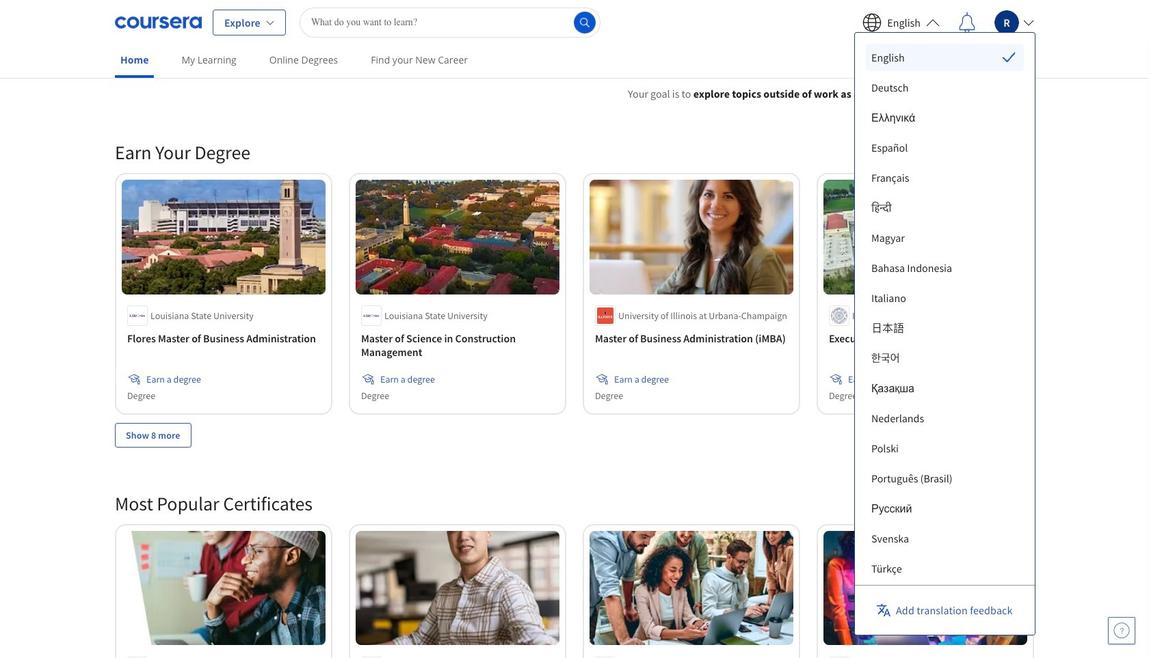Task type: locate. For each thing, give the bounding box(es) containing it.
help center image
[[1114, 623, 1130, 640]]

None search field
[[300, 7, 600, 37]]

menu
[[866, 44, 1024, 659]]

coursera image
[[115, 11, 202, 33]]

radio item
[[866, 44, 1024, 71]]

main content
[[0, 69, 1149, 659]]



Task type: describe. For each thing, give the bounding box(es) containing it.
most popular certificates collection element
[[107, 470, 1042, 659]]

earn your degree collection element
[[107, 118, 1042, 470]]



Task type: vqa. For each thing, say whether or not it's contained in the screenshot.
SEARCH BOX
yes



